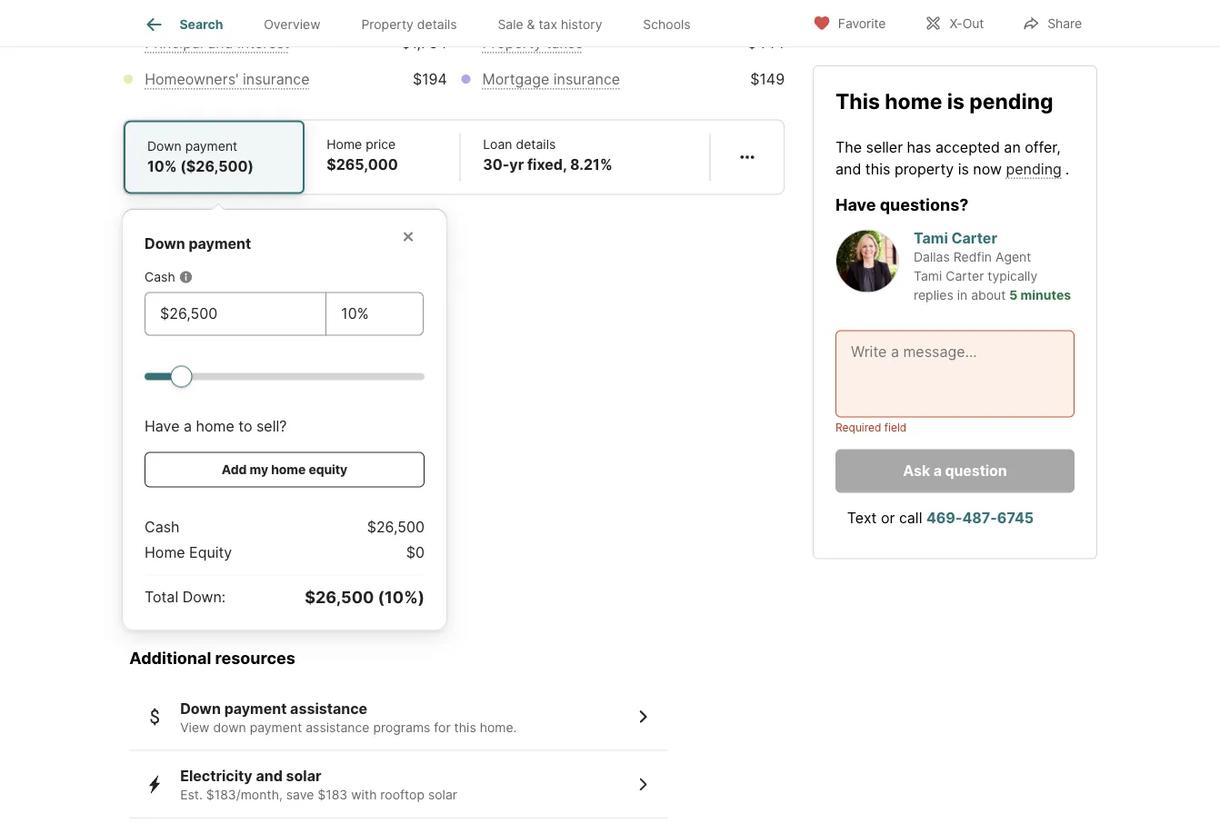 Task type: locate. For each thing, give the bounding box(es) containing it.
have inside $26,500 (10%) tooltip
[[145, 418, 180, 436]]

overview
[[264, 17, 321, 32]]

have a home to sell?
[[145, 418, 287, 436]]

details for loan details 30-yr fixed, 8.21%
[[516, 137, 556, 153]]

1 tami from the top
[[914, 229, 948, 247]]

home inside $26,500 (10%) tooltip
[[145, 545, 185, 562]]

$26,500 up $0
[[367, 519, 425, 537]]

overview tab
[[243, 3, 341, 46]]

payment down ($26,500)
[[189, 236, 251, 253]]

Write a message... text field
[[851, 341, 1059, 407]]

this inside the seller has accepted an offer, and this property is now
[[865, 160, 891, 178]]

insurance for homeowners' insurance
[[243, 71, 310, 89]]

pending down offer,
[[1006, 160, 1062, 178]]

and up $183/month,
[[256, 768, 283, 786]]

additional
[[129, 649, 211, 669]]

now
[[973, 160, 1002, 178]]

equity
[[189, 545, 232, 562]]

0 horizontal spatial have
[[145, 418, 180, 436]]

2 horizontal spatial home
[[885, 88, 942, 114]]

1 horizontal spatial have
[[836, 194, 876, 214]]

$0
[[406, 545, 425, 562]]

down inside down payment 10% ($26,500)
[[147, 139, 182, 155]]

home up has
[[885, 88, 942, 114]]

cash up home equity
[[145, 519, 180, 537]]

1 cash from the top
[[145, 270, 175, 286]]

1 horizontal spatial and
[[256, 768, 283, 786]]

0 horizontal spatial home
[[196, 418, 234, 436]]

1 vertical spatial have
[[145, 418, 180, 436]]

1 vertical spatial property
[[482, 35, 542, 52]]

down for down payment
[[145, 236, 185, 253]]

sale
[[498, 17, 523, 32]]

property
[[361, 17, 414, 32], [482, 35, 542, 52]]

payment for down payment assistance view down payment assistance programs for this home.
[[224, 701, 287, 718]]

2 insurance from the left
[[554, 71, 620, 89]]

have for have a home to sell?
[[145, 418, 180, 436]]

this right for
[[454, 721, 476, 736]]

a
[[184, 418, 192, 436], [934, 462, 942, 480]]

2 tami from the top
[[914, 268, 942, 284]]

1 insurance from the left
[[243, 71, 310, 89]]

0 vertical spatial cash
[[145, 270, 175, 286]]

&
[[527, 17, 535, 32]]

ask a question
[[903, 462, 1007, 480]]

home price $265,000
[[327, 137, 398, 174]]

down payment
[[145, 236, 251, 253]]

1 vertical spatial and
[[836, 160, 861, 178]]

and down search
[[208, 35, 233, 52]]

1 vertical spatial home
[[196, 418, 234, 436]]

tami for tami carter dallas redfin agent
[[914, 229, 948, 247]]

about
[[971, 288, 1006, 303]]

0 horizontal spatial solar
[[286, 768, 321, 786]]

and inside the seller has accepted an offer, and this property is now
[[836, 160, 861, 178]]

None text field
[[341, 304, 408, 326]]

tami carter link
[[914, 229, 997, 247]]

or
[[881, 509, 895, 527]]

5 minutes
[[1010, 288, 1071, 303]]

down up 10%
[[147, 139, 182, 155]]

down payment 10% ($26,500)
[[147, 139, 254, 176]]

have questions?
[[836, 194, 969, 214]]

resources
[[215, 649, 295, 669]]

down up view
[[180, 701, 221, 718]]

$26,500 (10%) tooltip
[[123, 196, 785, 631]]

additional resources
[[129, 649, 295, 669]]

history
[[561, 17, 602, 32]]

2 horizontal spatial and
[[836, 160, 861, 178]]

home inside the home price $265,000
[[327, 137, 362, 153]]

1 horizontal spatial home
[[271, 463, 306, 478]]

and
[[208, 35, 233, 52], [836, 160, 861, 178], [256, 768, 283, 786]]

1 horizontal spatial insurance
[[554, 71, 620, 89]]

0 horizontal spatial details
[[417, 17, 457, 32]]

0 horizontal spatial and
[[208, 35, 233, 52]]

0 horizontal spatial property
[[361, 17, 414, 32]]

home
[[327, 137, 362, 153], [145, 545, 185, 562]]

pending up the an
[[970, 88, 1054, 114]]

home up total
[[145, 545, 185, 562]]

electricity and solar est. $183/month, save                  $183 with rooftop solar
[[180, 768, 457, 804]]

30-
[[483, 156, 509, 174]]

is down the 'accepted'
[[958, 160, 969, 178]]

details up $1,784
[[417, 17, 457, 32]]

sale & tax history
[[498, 17, 602, 32]]

mortgage
[[482, 71, 549, 89]]

payment for down payment
[[189, 236, 251, 253]]

schools tab
[[623, 3, 711, 46]]

questions?
[[880, 194, 969, 214]]

10%
[[147, 158, 177, 176]]

down
[[213, 721, 246, 736]]

tami inside tami carter dallas redfin agent
[[914, 229, 948, 247]]

sell?
[[256, 418, 287, 436]]

down
[[147, 139, 182, 155], [145, 236, 185, 253], [180, 701, 221, 718]]

$26,500 for $26,500 (10%)
[[305, 588, 374, 608]]

to
[[238, 418, 252, 436]]

1 vertical spatial a
[[934, 462, 942, 480]]

6745
[[997, 509, 1034, 527]]

tami up dallas
[[914, 229, 948, 247]]

a inside $26,500 (10%) tooltip
[[184, 418, 192, 436]]

down for down payment 10% ($26,500)
[[147, 139, 182, 155]]

None text field
[[160, 304, 311, 326]]

this
[[836, 88, 880, 114]]

2 vertical spatial and
[[256, 768, 283, 786]]

0 horizontal spatial this
[[454, 721, 476, 736]]

down down 10%
[[145, 236, 185, 253]]

and for electricity and solar est. $183/month, save                  $183 with rooftop solar
[[256, 768, 283, 786]]

this down seller
[[865, 160, 891, 178]]

1 vertical spatial is
[[958, 160, 969, 178]]

required
[[836, 421, 882, 434]]

0 vertical spatial home
[[885, 88, 942, 114]]

est.
[[180, 788, 203, 804]]

0 vertical spatial and
[[208, 35, 233, 52]]

2 vertical spatial down
[[180, 701, 221, 718]]

a left to
[[184, 418, 192, 436]]

2 vertical spatial home
[[271, 463, 306, 478]]

payment up the down
[[224, 701, 287, 718]]

homeowners' insurance link
[[145, 71, 310, 89]]

1 horizontal spatial property
[[482, 35, 542, 52]]

tab list containing search
[[123, 0, 726, 46]]

and down the
[[836, 160, 861, 178]]

0 vertical spatial home
[[327, 137, 362, 153]]

0 horizontal spatial insurance
[[243, 71, 310, 89]]

home up $265,000
[[327, 137, 362, 153]]

0 vertical spatial tami
[[914, 229, 948, 247]]

tami
[[914, 229, 948, 247], [914, 268, 942, 284]]

carter inside tami carter dallas redfin agent
[[952, 229, 997, 247]]

dallas
[[914, 249, 950, 265]]

payment inside down payment 10% ($26,500)
[[185, 139, 238, 155]]

details inside loan details 30-yr fixed, 8.21%
[[516, 137, 556, 153]]

pending
[[970, 88, 1054, 114], [1006, 160, 1062, 178]]

carter up redfin
[[952, 229, 997, 247]]

0 vertical spatial have
[[836, 194, 876, 214]]

have left to
[[145, 418, 180, 436]]

a inside "button"
[[934, 462, 942, 480]]

home right my
[[271, 463, 306, 478]]

0 horizontal spatial home
[[145, 545, 185, 562]]

cash down down payment
[[145, 270, 175, 286]]

carter up in
[[946, 268, 984, 284]]

1 horizontal spatial a
[[934, 462, 942, 480]]

down inside down payment assistance view down payment assistance programs for this home.
[[180, 701, 221, 718]]

2 cash from the top
[[145, 519, 180, 537]]

0 vertical spatial property
[[361, 17, 414, 32]]

solar right rooftop
[[428, 788, 457, 804]]

$26,500 left (10%)
[[305, 588, 374, 608]]

seller
[[866, 138, 903, 156]]

and for principal and interest
[[208, 35, 233, 52]]

the seller has accepted an offer, and this property is now
[[836, 138, 1061, 178]]

1 vertical spatial this
[[454, 721, 476, 736]]

0 vertical spatial is
[[947, 88, 965, 114]]

tami down dallas
[[914, 268, 942, 284]]

x-out button
[[909, 4, 1000, 41]]

call
[[899, 509, 922, 527]]

details up fixed, on the top
[[516, 137, 556, 153]]

1 vertical spatial assistance
[[306, 721, 370, 736]]

$149
[[750, 71, 785, 89]]

0 vertical spatial down
[[147, 139, 182, 155]]

1 horizontal spatial solar
[[428, 788, 457, 804]]

home inside button
[[271, 463, 306, 478]]

programs
[[373, 721, 430, 736]]

redfin
[[954, 249, 992, 265]]

1 vertical spatial home
[[145, 545, 185, 562]]

insurance
[[243, 71, 310, 89], [554, 71, 620, 89]]

0 horizontal spatial a
[[184, 418, 192, 436]]

property for property taxes
[[482, 35, 542, 52]]

1 vertical spatial tami
[[914, 268, 942, 284]]

insurance down interest
[[243, 71, 310, 89]]

home left to
[[196, 418, 234, 436]]

have down the
[[836, 194, 876, 214]]

1 horizontal spatial home
[[327, 137, 362, 153]]

homeowners'
[[145, 71, 239, 89]]

carter inside tami carter typically replies in about
[[946, 268, 984, 284]]

tab list
[[123, 0, 726, 46]]

469-
[[927, 509, 962, 527]]

$26,500
[[367, 519, 425, 537], [305, 588, 374, 608]]

$183
[[318, 788, 348, 804]]

interest
[[237, 35, 290, 52]]

fixed,
[[527, 156, 567, 174]]

total down:
[[145, 589, 226, 607]]

view
[[180, 721, 210, 736]]

0 vertical spatial carter
[[952, 229, 997, 247]]

required field
[[836, 421, 907, 434]]

this inside down payment assistance view down payment assistance programs for this home.
[[454, 721, 476, 736]]

0 vertical spatial pending
[[970, 88, 1054, 114]]

0 vertical spatial a
[[184, 418, 192, 436]]

property up $1,784
[[361, 17, 414, 32]]

home for home equity
[[145, 545, 185, 562]]

payment right the down
[[250, 721, 302, 736]]

1 vertical spatial $26,500
[[305, 588, 374, 608]]

is
[[947, 88, 965, 114], [958, 160, 969, 178]]

this
[[865, 160, 891, 178], [454, 721, 476, 736]]

solar up save
[[286, 768, 321, 786]]

tami inside tami carter typically replies in about
[[914, 268, 942, 284]]

1 horizontal spatial this
[[865, 160, 891, 178]]

payment inside $26,500 (10%) tooltip
[[189, 236, 251, 253]]

insurance down the "taxes"
[[554, 71, 620, 89]]

1 vertical spatial cash
[[145, 519, 180, 537]]

a right ask
[[934, 462, 942, 480]]

sale & tax history tab
[[477, 3, 623, 46]]

down inside $26,500 (10%) tooltip
[[145, 236, 185, 253]]

favorite button
[[797, 4, 902, 41]]

0 vertical spatial details
[[417, 17, 457, 32]]

details for property details
[[417, 17, 457, 32]]

0 vertical spatial this
[[865, 160, 891, 178]]

0 vertical spatial solar
[[286, 768, 321, 786]]

property down sale
[[482, 35, 542, 52]]

details inside "tab"
[[417, 17, 457, 32]]

payment up ($26,500)
[[185, 139, 238, 155]]

is up the 'accepted'
[[947, 88, 965, 114]]

taxes
[[546, 35, 583, 52]]

home for add my home equity
[[271, 463, 306, 478]]

home for have a home to sell?
[[196, 418, 234, 436]]

1 vertical spatial carter
[[946, 268, 984, 284]]

1 horizontal spatial details
[[516, 137, 556, 153]]

0 vertical spatial $26,500
[[367, 519, 425, 537]]

and inside electricity and solar est. $183/month, save                  $183 with rooftop solar
[[256, 768, 283, 786]]

(10%)
[[378, 588, 425, 608]]

loan details 30-yr fixed, 8.21%
[[483, 137, 613, 174]]

property inside "tab"
[[361, 17, 414, 32]]

1 vertical spatial details
[[516, 137, 556, 153]]

down payment assistance view down payment assistance programs for this home.
[[180, 701, 517, 736]]

1 vertical spatial down
[[145, 236, 185, 253]]

loan
[[483, 137, 512, 153]]



Task type: describe. For each thing, give the bounding box(es) containing it.
offer,
[[1025, 138, 1061, 156]]

for
[[434, 721, 451, 736]]

5
[[1010, 288, 1018, 303]]

share
[[1048, 16, 1082, 31]]

property for property details
[[361, 17, 414, 32]]

dallas redfin agenttami carter image
[[836, 229, 899, 293]]

schools
[[643, 17, 691, 32]]

a for ask
[[934, 462, 942, 480]]

1 vertical spatial pending
[[1006, 160, 1062, 178]]

tax
[[539, 17, 557, 32]]

in
[[957, 288, 968, 303]]

a for have
[[184, 418, 192, 436]]

save
[[286, 788, 314, 804]]

accepted
[[936, 138, 1000, 156]]

none text field inside $26,500 (10%) tooltip
[[341, 304, 408, 326]]

typically
[[988, 268, 1038, 284]]

pending .
[[1006, 160, 1070, 178]]

text
[[847, 509, 877, 527]]

equity
[[309, 463, 348, 478]]

home for home price $265,000
[[327, 137, 362, 153]]

out
[[963, 16, 984, 31]]

x-
[[950, 16, 963, 31]]

principal and interest
[[145, 35, 290, 52]]

property details tab
[[341, 3, 477, 46]]

property
[[895, 160, 954, 178]]

carter for tami carter dallas redfin agent
[[952, 229, 997, 247]]

agent
[[996, 249, 1032, 265]]

$1,784
[[402, 35, 447, 52]]

total
[[145, 589, 178, 607]]

has
[[907, 138, 932, 156]]

$26,500 (10%)
[[305, 588, 425, 608]]

property taxes
[[482, 35, 583, 52]]

0 vertical spatial assistance
[[290, 701, 367, 718]]

insurance for mortgage insurance
[[554, 71, 620, 89]]

487-
[[962, 509, 997, 527]]

x-out
[[950, 16, 984, 31]]

search
[[179, 17, 223, 32]]

Down Payment Slider range field
[[145, 366, 425, 387]]

$194
[[413, 71, 447, 89]]

8.21%
[[570, 156, 613, 174]]

$265,000
[[327, 156, 398, 174]]

field
[[885, 421, 907, 434]]

the
[[836, 138, 862, 156]]

minutes
[[1021, 288, 1071, 303]]

rooftop
[[380, 788, 425, 804]]

carter for tami carter typically replies in about
[[946, 268, 984, 284]]

ask
[[903, 462, 930, 480]]

ask a question button
[[836, 449, 1075, 493]]

tami carter dallas redfin agent
[[914, 229, 1032, 265]]

yr
[[509, 156, 524, 174]]

this home is pending
[[836, 88, 1054, 114]]

pending link
[[1006, 160, 1062, 178]]

is inside the seller has accepted an offer, and this property is now
[[958, 160, 969, 178]]

add my home equity
[[222, 463, 348, 478]]

property taxes link
[[482, 35, 583, 52]]

home.
[[480, 721, 517, 736]]

have for have questions?
[[836, 194, 876, 214]]

($26,500)
[[180, 158, 254, 176]]

electricity
[[180, 768, 253, 786]]

mortgage insurance link
[[482, 71, 620, 89]]

homeowners' insurance
[[145, 71, 310, 89]]

price
[[366, 137, 396, 153]]

replies
[[914, 288, 954, 303]]

$444
[[748, 35, 785, 52]]

question
[[945, 462, 1007, 480]]

$183/month,
[[206, 788, 283, 804]]

share button
[[1007, 4, 1098, 41]]

principal
[[145, 35, 203, 52]]

favorite
[[838, 16, 886, 31]]

text or call 469-487-6745
[[847, 509, 1034, 527]]

my
[[250, 463, 268, 478]]

.
[[1065, 160, 1070, 178]]

tami carter typically replies in about
[[914, 268, 1038, 303]]

add my home equity button
[[145, 453, 425, 488]]

$26,500 for $26,500
[[367, 519, 425, 537]]

payment for down payment 10% ($26,500)
[[185, 139, 238, 155]]

down:
[[182, 589, 226, 607]]

1 vertical spatial solar
[[428, 788, 457, 804]]

none text field inside $26,500 (10%) tooltip
[[160, 304, 311, 326]]

an
[[1004, 138, 1021, 156]]

with
[[351, 788, 377, 804]]

down for down payment assistance view down payment assistance programs for this home.
[[180, 701, 221, 718]]

principal and interest link
[[145, 35, 290, 52]]

tami for tami carter typically replies in about
[[914, 268, 942, 284]]



Task type: vqa. For each thing, say whether or not it's contained in the screenshot.
first Tami from the bottom
yes



